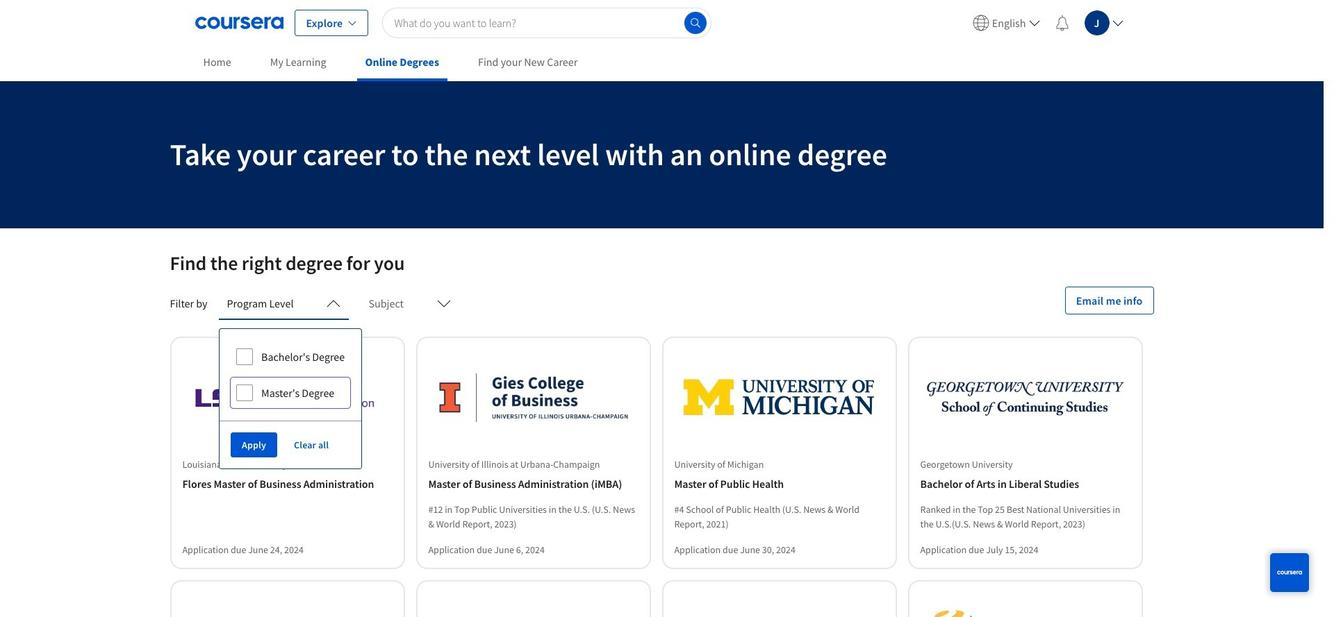 Task type: vqa. For each thing, say whether or not it's contained in the screenshot.
the rightmost day
no



Task type: locate. For each thing, give the bounding box(es) containing it.
menu
[[967, 0, 1129, 45]]

menu item
[[967, 6, 1045, 39]]

actions toolbar
[[220, 421, 361, 469]]

options list list box
[[220, 329, 361, 421]]

coursera image
[[195, 11, 283, 34]]

None search field
[[382, 7, 711, 38]]



